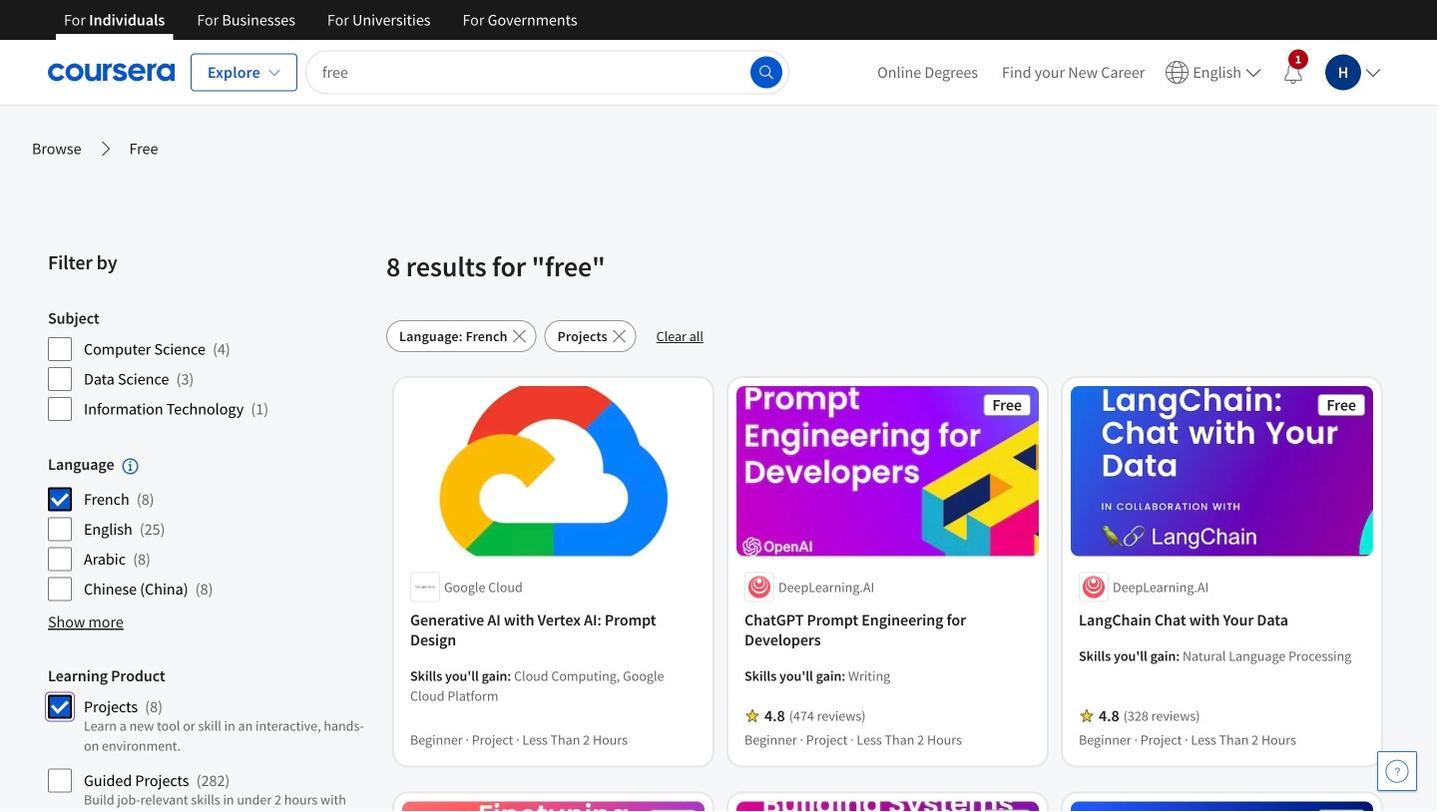 Task type: vqa. For each thing, say whether or not it's contained in the screenshot.
'(4.8 Stars)' "element" to the left
yes



Task type: locate. For each thing, give the bounding box(es) containing it.
group
[[48, 308, 374, 422], [48, 454, 374, 602], [48, 666, 374, 811]]

(4.8 stars) element
[[764, 706, 785, 726], [1099, 706, 1119, 726]]

1 horizontal spatial (4.8 stars) element
[[1099, 706, 1119, 726]]

1 vertical spatial group
[[48, 454, 374, 602]]

information about this filter group image
[[122, 458, 138, 474]]

coursera image
[[48, 56, 175, 88]]

None search field
[[305, 50, 789, 94]]

1 (4.8 stars) element from the left
[[764, 706, 785, 726]]

1 group from the top
[[48, 308, 374, 422]]

0 horizontal spatial (4.8 stars) element
[[764, 706, 785, 726]]

3 group from the top
[[48, 666, 374, 811]]

0 vertical spatial group
[[48, 308, 374, 422]]

menu
[[865, 40, 1389, 105]]

2 vertical spatial group
[[48, 666, 374, 811]]



Task type: describe. For each thing, give the bounding box(es) containing it.
help center image
[[1385, 759, 1409, 783]]

banner navigation
[[48, 0, 593, 40]]

What do you want to learn? text field
[[305, 50, 789, 94]]

2 group from the top
[[48, 454, 374, 602]]

2 (4.8 stars) element from the left
[[1099, 706, 1119, 726]]



